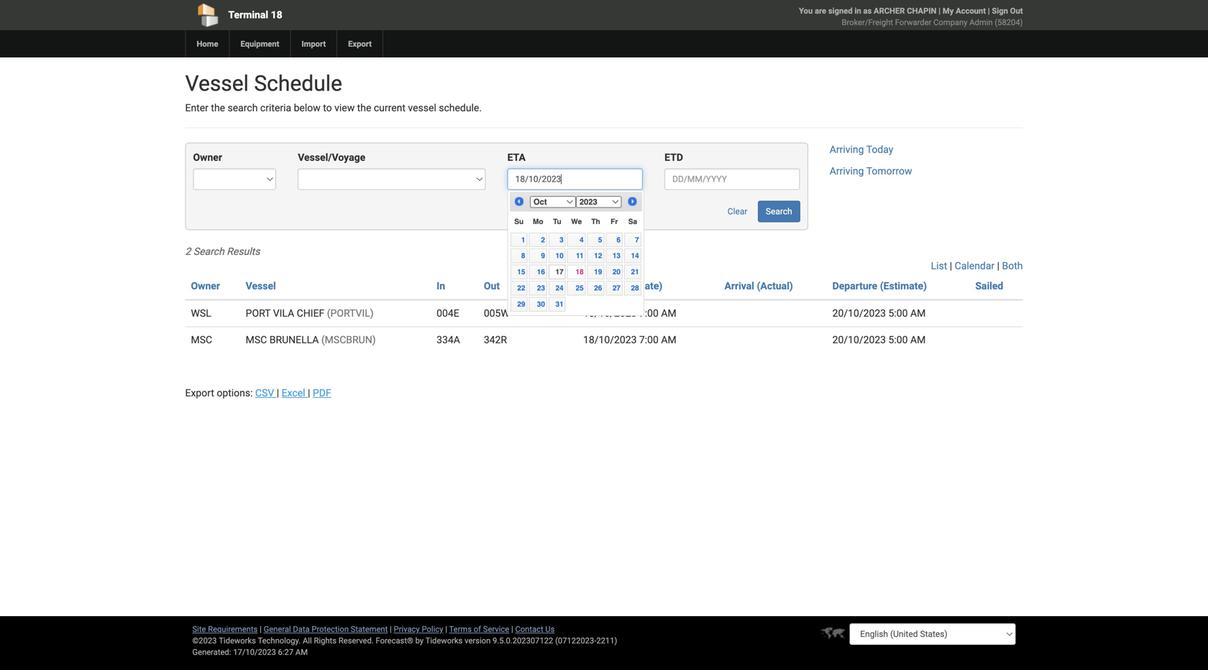 Task type: vqa. For each thing, say whether or not it's contained in the screenshot.


Task type: describe. For each thing, give the bounding box(es) containing it.
out inside you are signed in as archer chapin | my account | sign out broker/freight forwarder company admin (58204)
[[1010, 6, 1023, 15]]

18 inside terminal 18 link
[[271, 9, 282, 21]]

vessel for vessel
[[246, 280, 276, 292]]

7
[[635, 236, 639, 244]]

29 link
[[510, 297, 527, 312]]

25 link
[[567, 281, 586, 296]]

9 link
[[529, 249, 547, 264]]

search inside search button
[[766, 207, 792, 217]]

contact
[[515, 625, 543, 635]]

arrival (actual)
[[724, 280, 793, 292]]

334a
[[437, 334, 460, 346]]

msc for msc
[[191, 334, 212, 346]]

terminal 18
[[228, 9, 282, 21]]

privacy
[[394, 625, 420, 635]]

28
[[631, 284, 639, 293]]

equipment link
[[229, 30, 290, 58]]

9.5.0.202307122
[[493, 637, 553, 646]]

arrival for arrival (estimate)
[[583, 280, 613, 292]]

21 link
[[624, 265, 641, 280]]

23 link
[[529, 281, 547, 296]]

general data protection statement link
[[264, 625, 388, 635]]

(estimate) for departure (estimate)
[[880, 280, 927, 292]]

import link
[[290, 30, 337, 58]]

terminal
[[228, 9, 268, 21]]

privacy policy link
[[394, 625, 443, 635]]

| left "pdf"
[[308, 388, 310, 399]]

port
[[246, 308, 271, 320]]

10 link
[[549, 249, 566, 264]]

search
[[228, 102, 258, 114]]

11 link
[[567, 249, 586, 264]]

20/10/2023 for 005w
[[832, 308, 886, 320]]

10
[[555, 252, 564, 260]]

13 link
[[606, 249, 623, 264]]

departure
[[832, 280, 877, 292]]

30
[[537, 300, 545, 309]]

you are signed in as archer chapin | my account | sign out broker/freight forwarder company admin (58204)
[[799, 6, 1023, 27]]

home
[[197, 39, 218, 49]]

mo
[[533, 217, 543, 226]]

equipment
[[241, 39, 279, 49]]

29
[[517, 300, 525, 309]]

tomorrow
[[866, 165, 912, 177]]

in
[[855, 6, 861, 15]]

17
[[555, 268, 564, 277]]

| up forecast®
[[390, 625, 392, 635]]

18/10/2023 7:00 am for 342r
[[583, 334, 676, 346]]

today
[[866, 144, 893, 156]]

terminal 18 link
[[185, 0, 522, 30]]

berth
[[534, 280, 559, 292]]

forwarder
[[895, 18, 931, 27]]

search inside 2 search results list | calendar | both
[[193, 246, 224, 258]]

11
[[576, 252, 584, 260]]

9
[[541, 252, 545, 260]]

statement
[[351, 625, 388, 635]]

16 link
[[529, 265, 547, 280]]

15 link
[[510, 265, 527, 280]]

24 link
[[549, 281, 566, 296]]

broker/freight
[[842, 18, 893, 27]]

1 vertical spatial owner
[[191, 280, 220, 292]]

vila
[[273, 308, 294, 320]]

home link
[[185, 30, 229, 58]]

technology.
[[258, 637, 301, 646]]

31
[[555, 300, 564, 309]]

in link
[[437, 280, 445, 292]]

| right csv
[[277, 388, 279, 399]]

2 for 2 search results list | calendar | both
[[185, 246, 191, 258]]

16
[[537, 268, 545, 277]]

brunella
[[269, 334, 319, 346]]

004e
[[437, 308, 459, 320]]

| left general
[[260, 625, 262, 635]]

(mscbrun)
[[321, 334, 376, 346]]

ETA text field
[[507, 169, 643, 190]]

8 link
[[510, 249, 527, 264]]

2 link
[[529, 233, 547, 247]]

my account link
[[943, 6, 986, 15]]

28 link
[[624, 281, 641, 296]]

18/10/2023 for 005w
[[583, 308, 637, 320]]

generated:
[[192, 648, 231, 658]]

2 for 2
[[541, 236, 545, 244]]

we
[[571, 217, 582, 226]]

forecast®
[[376, 637, 413, 646]]

service
[[483, 625, 509, 635]]

requirements
[[208, 625, 258, 635]]

arriving today link
[[830, 144, 893, 156]]

18/10/2023 7:00 am for 005w
[[583, 308, 676, 320]]

19
[[594, 268, 602, 277]]

18 inside 18 'link'
[[576, 268, 584, 277]]

18/10/2023 for 342r
[[583, 334, 637, 346]]

search button
[[758, 201, 800, 222]]

sign
[[992, 6, 1008, 15]]

view
[[334, 102, 355, 114]]

options:
[[217, 388, 253, 399]]

6
[[617, 236, 621, 244]]

5:00 for 342r
[[888, 334, 908, 346]]

criteria
[[260, 102, 291, 114]]

departure (estimate)
[[832, 280, 927, 292]]

26 link
[[587, 281, 604, 296]]

list
[[931, 260, 947, 272]]

20/10/2023 for 342r
[[832, 334, 886, 346]]

fr
[[611, 217, 618, 226]]



Task type: locate. For each thing, give the bounding box(es) containing it.
2
[[541, 236, 545, 244], [185, 246, 191, 258]]

vessel
[[185, 71, 249, 96], [246, 280, 276, 292]]

0 vertical spatial 5:00
[[888, 308, 908, 320]]

23
[[537, 284, 545, 293]]

msc down wsl
[[191, 334, 212, 346]]

general
[[264, 625, 291, 635]]

am
[[661, 308, 676, 320], [910, 308, 926, 320], [661, 334, 676, 346], [910, 334, 926, 346], [295, 648, 308, 658]]

| up 9.5.0.202307122
[[511, 625, 513, 635]]

list link
[[931, 260, 947, 272]]

15
[[517, 268, 525, 277]]

2 20/10/2023 from the top
[[832, 334, 886, 346]]

0 vertical spatial 20/10/2023
[[832, 308, 886, 320]]

arrival down 19
[[583, 280, 613, 292]]

18 right terminal
[[271, 9, 282, 21]]

(actual)
[[757, 280, 793, 292]]

1 vertical spatial out
[[484, 280, 500, 292]]

0 vertical spatial 18
[[271, 9, 282, 21]]

as
[[863, 6, 872, 15]]

search right clear "button"
[[766, 207, 792, 217]]

0 vertical spatial owner
[[193, 152, 222, 164]]

1 horizontal spatial arrival
[[724, 280, 754, 292]]

1 horizontal spatial the
[[357, 102, 371, 114]]

am inside site requirements | general data protection statement | privacy policy | terms of service | contact us ©2023 tideworks technology. all rights reserved. forecast® by tideworks version 9.5.0.202307122 (07122023-2211) generated: 17/10/2023 6:27 am
[[295, 648, 308, 658]]

0 horizontal spatial 18
[[271, 9, 282, 21]]

in
[[437, 280, 445, 292]]

14 link
[[624, 249, 641, 264]]

etd
[[665, 152, 683, 164]]

| up tideworks
[[445, 625, 447, 635]]

0 vertical spatial 2
[[541, 236, 545, 244]]

arriving down arriving today
[[830, 165, 864, 177]]

arriving today
[[830, 144, 893, 156]]

sign out link
[[992, 6, 1023, 15]]

0 vertical spatial vessel
[[185, 71, 249, 96]]

all
[[303, 637, 312, 646]]

both
[[1002, 260, 1023, 272]]

1 5:00 from the top
[[888, 308, 908, 320]]

enter
[[185, 102, 208, 114]]

25
[[576, 284, 584, 293]]

contact us link
[[515, 625, 555, 635]]

1 vertical spatial 20/10/2023
[[832, 334, 886, 346]]

to
[[323, 102, 332, 114]]

by
[[415, 637, 424, 646]]

0 horizontal spatial search
[[193, 246, 224, 258]]

msc brunella (mscbrun)
[[246, 334, 376, 346]]

2211)
[[596, 637, 617, 646]]

30 link
[[529, 297, 547, 312]]

0 horizontal spatial msc
[[191, 334, 212, 346]]

2 arrival from the left
[[724, 280, 754, 292]]

out left 22 link
[[484, 280, 500, 292]]

sa
[[628, 217, 637, 226]]

arriving tomorrow
[[830, 165, 912, 177]]

arriving up arriving tomorrow
[[830, 144, 864, 156]]

1 horizontal spatial (estimate)
[[880, 280, 927, 292]]

the right view
[[357, 102, 371, 114]]

22 link
[[510, 281, 527, 296]]

arriving for arriving today
[[830, 144, 864, 156]]

reserved.
[[339, 637, 374, 646]]

1 horizontal spatial 2
[[541, 236, 545, 244]]

1 (estimate) from the left
[[616, 280, 663, 292]]

2 arriving from the top
[[830, 165, 864, 177]]

vessel
[[408, 102, 436, 114]]

vessel up enter
[[185, 71, 249, 96]]

1 horizontal spatial export
[[348, 39, 372, 49]]

arrival (actual) link
[[724, 280, 793, 292]]

0 horizontal spatial the
[[211, 102, 225, 114]]

the right enter
[[211, 102, 225, 114]]

vessel link
[[246, 280, 276, 292]]

arrival (estimate) link
[[583, 280, 663, 292]]

2 the from the left
[[357, 102, 371, 114]]

5:00 for 005w
[[888, 308, 908, 320]]

1
[[521, 236, 525, 244]]

| left both link
[[997, 260, 1000, 272]]

admin
[[969, 18, 993, 27]]

1 vertical spatial 5:00
[[888, 334, 908, 346]]

1 vertical spatial 18/10/2023 7:00 am
[[583, 334, 676, 346]]

1 arriving from the top
[[830, 144, 864, 156]]

1 vertical spatial search
[[193, 246, 224, 258]]

0 horizontal spatial arrival
[[583, 280, 613, 292]]

1 msc from the left
[[191, 334, 212, 346]]

pdf
[[313, 388, 331, 399]]

1 horizontal spatial msc
[[246, 334, 267, 346]]

archer
[[874, 6, 905, 15]]

20/10/2023 5:00 am for 005w
[[832, 308, 926, 320]]

0 vertical spatial export
[[348, 39, 372, 49]]

2 left the results
[[185, 246, 191, 258]]

1 vertical spatial 20/10/2023 5:00 am
[[832, 334, 926, 346]]

3 link
[[549, 233, 566, 247]]

2 18/10/2023 7:00 am from the top
[[583, 334, 676, 346]]

4 link
[[567, 233, 586, 247]]

0 vertical spatial arriving
[[830, 144, 864, 156]]

20 link
[[606, 265, 623, 280]]

0 horizontal spatial 2
[[185, 246, 191, 258]]

export left options:
[[185, 388, 214, 399]]

342r
[[484, 334, 507, 346]]

2 msc from the left
[[246, 334, 267, 346]]

1 vertical spatial 2
[[185, 246, 191, 258]]

search left the results
[[193, 246, 224, 258]]

out link
[[484, 280, 500, 292]]

20/10/2023
[[832, 308, 886, 320], [832, 334, 886, 346]]

0 vertical spatial out
[[1010, 6, 1023, 15]]

1 the from the left
[[211, 102, 225, 114]]

1 horizontal spatial search
[[766, 207, 792, 217]]

out up (58204) at top right
[[1010, 6, 1023, 15]]

2 5:00 from the top
[[888, 334, 908, 346]]

18 link
[[567, 265, 586, 280]]

| left the sign at the right top
[[988, 6, 990, 15]]

protection
[[312, 625, 349, 635]]

1 vertical spatial 18/10/2023
[[583, 334, 637, 346]]

owner down enter
[[193, 152, 222, 164]]

(estimate)
[[616, 280, 663, 292], [880, 280, 927, 292]]

1 arrival from the left
[[583, 280, 613, 292]]

both link
[[1002, 260, 1023, 272]]

1 vertical spatial vessel
[[246, 280, 276, 292]]

22
[[517, 284, 525, 293]]

export for export options: csv | excel | pdf
[[185, 388, 214, 399]]

(estimate) down 21
[[616, 280, 663, 292]]

2 (estimate) from the left
[[880, 280, 927, 292]]

| right list link
[[950, 260, 952, 272]]

26
[[594, 284, 602, 293]]

1 horizontal spatial out
[[1010, 6, 1023, 15]]

1 vertical spatial arriving
[[830, 165, 864, 177]]

18/10/2023
[[583, 308, 637, 320], [583, 334, 637, 346]]

1 18/10/2023 from the top
[[583, 308, 637, 320]]

current
[[374, 102, 406, 114]]

0 horizontal spatial out
[[484, 280, 500, 292]]

vessel inside the vessel schedule enter the search criteria below to view the current vessel schedule.
[[185, 71, 249, 96]]

results
[[227, 246, 260, 258]]

1 vertical spatial 18
[[576, 268, 584, 277]]

18 up 25
[[576, 268, 584, 277]]

1 20/10/2023 from the top
[[832, 308, 886, 320]]

(estimate) right departure
[[880, 280, 927, 292]]

excel link
[[282, 388, 308, 399]]

5
[[598, 236, 602, 244]]

0 horizontal spatial export
[[185, 388, 214, 399]]

13
[[613, 252, 621, 260]]

site requirements | general data protection statement | privacy policy | terms of service | contact us ©2023 tideworks technology. all rights reserved. forecast® by tideworks version 9.5.0.202307122 (07122023-2211) generated: 17/10/2023 6:27 am
[[192, 625, 617, 658]]

data
[[293, 625, 310, 635]]

pdf link
[[313, 388, 331, 399]]

1 vertical spatial export
[[185, 388, 214, 399]]

0 horizontal spatial (estimate)
[[616, 280, 663, 292]]

1 7:00 from the top
[[639, 308, 659, 320]]

2 18/10/2023 from the top
[[583, 334, 637, 346]]

vessel/voyage
[[298, 152, 365, 164]]

site requirements link
[[192, 625, 258, 635]]

msc down port
[[246, 334, 267, 346]]

arrival left (actual)
[[724, 280, 754, 292]]

export down terminal 18 link
[[348, 39, 372, 49]]

1 vertical spatial 7:00
[[639, 334, 659, 346]]

arriving for arriving tomorrow
[[830, 165, 864, 177]]

0 vertical spatial 7:00
[[639, 308, 659, 320]]

1 horizontal spatial 18
[[576, 268, 584, 277]]

2 7:00 from the top
[[639, 334, 659, 346]]

6 link
[[606, 233, 623, 247]]

6:27
[[278, 648, 293, 658]]

2 left 3 "link"
[[541, 236, 545, 244]]

1 18/10/2023 7:00 am from the top
[[583, 308, 676, 320]]

| left my
[[939, 6, 941, 15]]

(portvil)
[[327, 308, 374, 320]]

5 link
[[587, 233, 604, 247]]

tideworks
[[425, 637, 463, 646]]

1 link
[[510, 233, 527, 247]]

are
[[815, 6, 826, 15]]

departure (estimate) link
[[832, 280, 927, 292]]

msc for msc brunella (mscbrun)
[[246, 334, 267, 346]]

us
[[545, 625, 555, 635]]

0 vertical spatial 18/10/2023
[[583, 308, 637, 320]]

arrival for arrival (actual)
[[724, 280, 754, 292]]

7:00 for 342r
[[639, 334, 659, 346]]

20/10/2023 5:00 am for 342r
[[832, 334, 926, 346]]

24
[[555, 284, 564, 293]]

7:00 for 005w
[[639, 308, 659, 320]]

tu
[[553, 217, 561, 226]]

schedule.
[[439, 102, 482, 114]]

vessel up port
[[246, 280, 276, 292]]

2 inside 2 search results list | calendar | both
[[185, 246, 191, 258]]

1 20/10/2023 5:00 am from the top
[[832, 308, 926, 320]]

ETD text field
[[665, 169, 800, 190]]

0 vertical spatial search
[[766, 207, 792, 217]]

export for export
[[348, 39, 372, 49]]

site
[[192, 625, 206, 635]]

2 20/10/2023 5:00 am from the top
[[832, 334, 926, 346]]

0 vertical spatial 20/10/2023 5:00 am
[[832, 308, 926, 320]]

owner link
[[191, 280, 220, 292]]

out
[[1010, 6, 1023, 15], [484, 280, 500, 292]]

csv
[[255, 388, 274, 399]]

policy
[[422, 625, 443, 635]]

vessel for vessel schedule enter the search criteria below to view the current vessel schedule.
[[185, 71, 249, 96]]

19 link
[[587, 265, 604, 280]]

(estimate) for arrival (estimate)
[[616, 280, 663, 292]]

0 vertical spatial 18/10/2023 7:00 am
[[583, 308, 676, 320]]

owner up wsl
[[191, 280, 220, 292]]



